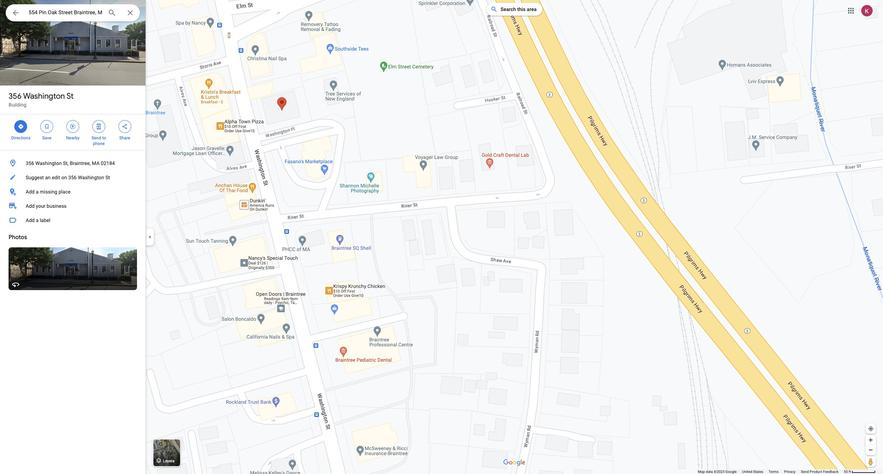 Task type: describe. For each thing, give the bounding box(es) containing it.
business
[[47, 203, 67, 209]]

place
[[59, 189, 71, 195]]

google account: kenny nguyen  
(kenny.nguyen@adept.ai) image
[[862, 5, 873, 16]]

zoom out image
[[868, 448, 874, 453]]

add a missing place
[[26, 189, 71, 195]]

this
[[518, 6, 526, 12]]


[[96, 123, 102, 131]]

add a missing place button
[[0, 185, 146, 199]]

to
[[102, 136, 106, 141]]

send for send product feedback
[[801, 470, 809, 474]]

show your location image
[[868, 426, 875, 433]]

add a label button
[[0, 213, 146, 228]]

collapse side panel image
[[146, 233, 154, 241]]

edit
[[52, 175, 60, 181]]

braintree,
[[70, 161, 91, 166]]


[[70, 123, 76, 131]]

privacy button
[[784, 470, 796, 475]]

zoom in image
[[868, 438, 874, 443]]

none field inside 554 pin oak street braintree, ma 02184 field
[[29, 8, 102, 17]]

on
[[61, 175, 67, 181]]

add for add your business
[[26, 203, 35, 209]]

356 washington st main content
[[0, 0, 146, 475]]

search this area
[[501, 6, 537, 12]]

ft
[[849, 470, 852, 474]]

privacy
[[784, 470, 796, 474]]

product
[[810, 470, 823, 474]]


[[18, 123, 24, 131]]

map
[[698, 470, 705, 474]]

send for send to phone
[[92, 136, 101, 141]]

send to phone
[[92, 136, 106, 146]]

an
[[45, 175, 51, 181]]

united states
[[742, 470, 764, 474]]

nearby
[[66, 136, 80, 141]]

send product feedback button
[[801, 470, 839, 475]]

footer inside the google maps element
[[698, 470, 844, 475]]

 search field
[[6, 4, 140, 23]]

states
[[754, 470, 764, 474]]

search this area button
[[487, 3, 543, 16]]

add your business
[[26, 203, 67, 209]]

add a label
[[26, 218, 50, 223]]

2 vertical spatial 356
[[68, 175, 77, 181]]

356 for st,
[[26, 161, 34, 166]]

phone
[[93, 141, 105, 146]]

suggest an edit on 356 washington st button
[[0, 171, 146, 185]]

356 washington st, braintree, ma 02184 button
[[0, 156, 146, 171]]

add your business link
[[0, 199, 146, 213]]

share
[[119, 136, 130, 141]]

photos
[[9, 234, 27, 241]]



Task type: vqa. For each thing, say whether or not it's contained in the screenshot.
the bottom 'St'
yes



Task type: locate. For each thing, give the bounding box(es) containing it.
missing
[[40, 189, 57, 195]]

2 add from the top
[[26, 203, 35, 209]]


[[44, 123, 50, 131]]

02184
[[101, 161, 115, 166]]

a left missing in the top left of the page
[[36, 189, 39, 195]]

0 horizontal spatial st
[[67, 91, 74, 101]]

1 vertical spatial st
[[105, 175, 110, 181]]

0 horizontal spatial send
[[92, 136, 101, 141]]

1 vertical spatial 356
[[26, 161, 34, 166]]

send
[[92, 136, 101, 141], [801, 470, 809, 474]]

50
[[844, 470, 848, 474]]

washington up an
[[35, 161, 62, 166]]

356 up building
[[9, 91, 22, 101]]

2 vertical spatial washington
[[78, 175, 104, 181]]

terms
[[769, 470, 779, 474]]

2 a from the top
[[36, 218, 39, 223]]

1 add from the top
[[26, 189, 35, 195]]

send inside button
[[801, 470, 809, 474]]

your
[[36, 203, 45, 209]]

st
[[67, 91, 74, 101], [105, 175, 110, 181]]

554 Pin Oak Street Braintree, MA 02184 field
[[6, 4, 140, 21]]

label
[[40, 218, 50, 223]]

add down suggest
[[26, 189, 35, 195]]

356 washington st, braintree, ma 02184
[[26, 161, 115, 166]]

washington up building
[[23, 91, 65, 101]]

1 horizontal spatial send
[[801, 470, 809, 474]]

send inside send to phone
[[92, 136, 101, 141]]

data
[[706, 470, 713, 474]]

2 vertical spatial add
[[26, 218, 35, 223]]

washington for st,
[[35, 161, 62, 166]]

©2023
[[714, 470, 725, 474]]

1 horizontal spatial st
[[105, 175, 110, 181]]

0 vertical spatial washington
[[23, 91, 65, 101]]

suggest an edit on 356 washington st
[[26, 175, 110, 181]]

google maps element
[[0, 0, 883, 475]]

None field
[[29, 8, 102, 17]]

1 a from the top
[[36, 189, 39, 195]]

add left your
[[26, 203, 35, 209]]

washington inside 356 washington st building
[[23, 91, 65, 101]]

1 vertical spatial a
[[36, 218, 39, 223]]

356 right on
[[68, 175, 77, 181]]

a inside button
[[36, 218, 39, 223]]

2 horizontal spatial 356
[[68, 175, 77, 181]]

1 horizontal spatial 356
[[26, 161, 34, 166]]

actions for 356 washington st region
[[0, 115, 146, 150]]

1 vertical spatial send
[[801, 470, 809, 474]]

save
[[42, 136, 51, 141]]

search
[[501, 6, 516, 12]]

3 add from the top
[[26, 218, 35, 223]]

footer containing map data ©2023 google
[[698, 470, 844, 475]]

add for add a label
[[26, 218, 35, 223]]

356
[[9, 91, 22, 101], [26, 161, 34, 166], [68, 175, 77, 181]]

0 vertical spatial a
[[36, 189, 39, 195]]

356 up suggest
[[26, 161, 34, 166]]

map data ©2023 google
[[698, 470, 737, 474]]

356 inside 356 washington st building
[[9, 91, 22, 101]]

united states button
[[742, 470, 764, 475]]

st down the 02184
[[105, 175, 110, 181]]

0 horizontal spatial 356
[[9, 91, 22, 101]]

suggest
[[26, 175, 44, 181]]

1 vertical spatial washington
[[35, 161, 62, 166]]

356 washington st building
[[9, 91, 74, 108]]

add inside button
[[26, 218, 35, 223]]

a inside 'button'
[[36, 189, 39, 195]]

add
[[26, 189, 35, 195], [26, 203, 35, 209], [26, 218, 35, 223]]

add left label
[[26, 218, 35, 223]]

directions
[[11, 136, 30, 141]]

add for add a missing place
[[26, 189, 35, 195]]


[[11, 8, 20, 18]]

area
[[527, 6, 537, 12]]

50 ft
[[844, 470, 852, 474]]


[[122, 123, 128, 131]]

washington
[[23, 91, 65, 101], [35, 161, 62, 166], [78, 175, 104, 181]]

1 vertical spatial add
[[26, 203, 35, 209]]

show street view coverage image
[[866, 457, 876, 468]]

356 for st
[[9, 91, 22, 101]]

0 vertical spatial st
[[67, 91, 74, 101]]

50 ft button
[[844, 470, 876, 474]]

st,
[[63, 161, 69, 166]]

st inside button
[[105, 175, 110, 181]]

ma
[[92, 161, 100, 166]]

a for label
[[36, 218, 39, 223]]

google
[[726, 470, 737, 474]]

united
[[742, 470, 753, 474]]

a
[[36, 189, 39, 195], [36, 218, 39, 223]]

 button
[[6, 4, 26, 23]]

send product feedback
[[801, 470, 839, 474]]

building
[[9, 102, 26, 108]]

feedback
[[824, 470, 839, 474]]

st inside 356 washington st building
[[67, 91, 74, 101]]

washington for st
[[23, 91, 65, 101]]

terms button
[[769, 470, 779, 475]]

st up  on the top left of the page
[[67, 91, 74, 101]]

a for missing
[[36, 189, 39, 195]]

send up phone
[[92, 136, 101, 141]]

add inside 'button'
[[26, 189, 35, 195]]

0 vertical spatial send
[[92, 136, 101, 141]]

washington down ma
[[78, 175, 104, 181]]

0 vertical spatial 356
[[9, 91, 22, 101]]

send left product
[[801, 470, 809, 474]]

footer
[[698, 470, 844, 475]]

a left label
[[36, 218, 39, 223]]

0 vertical spatial add
[[26, 189, 35, 195]]

layers
[[163, 460, 175, 464]]



